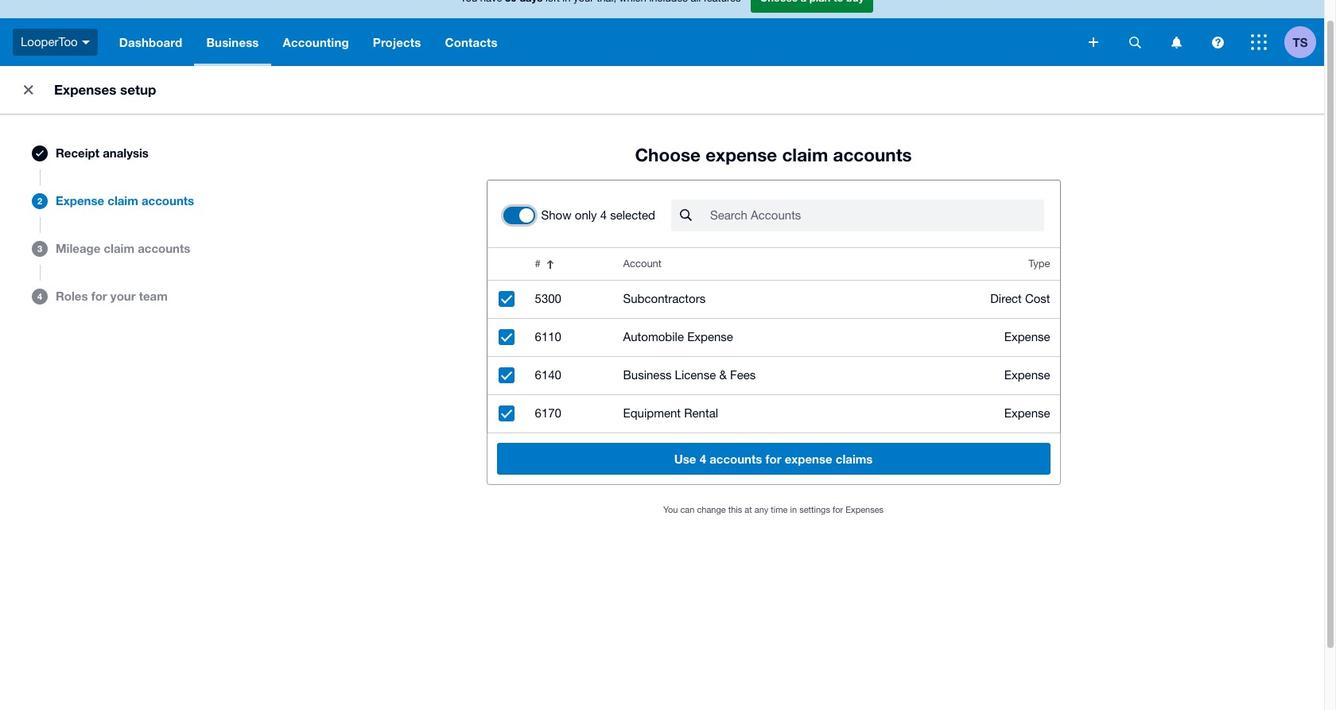 Task type: vqa. For each thing, say whether or not it's contained in the screenshot.
See
no



Task type: locate. For each thing, give the bounding box(es) containing it.
1 horizontal spatial business
[[623, 368, 672, 382]]

equipment rental
[[623, 407, 719, 420]]

accounts for expense claim accounts
[[142, 194, 194, 208]]

0 vertical spatial expense
[[706, 144, 778, 166]]

0 vertical spatial for
[[91, 289, 107, 303]]

svg image
[[1130, 36, 1141, 48], [1172, 36, 1182, 48], [1089, 37, 1099, 47], [82, 40, 90, 44]]

show only 4 selected
[[542, 208, 656, 222]]

3
[[37, 243, 42, 253]]

equipment
[[623, 407, 681, 420]]

&
[[720, 368, 727, 382]]

2 horizontal spatial 4
[[700, 452, 707, 466]]

0 vertical spatial business
[[206, 35, 259, 49]]

expenses
[[54, 81, 116, 98], [846, 505, 884, 515]]

team
[[139, 289, 168, 303]]

expenses inside choose expense claim accounts tab list
[[846, 505, 884, 515]]

expense right choose
[[706, 144, 778, 166]]

business inside dropdown button
[[206, 35, 259, 49]]

for left your
[[91, 289, 107, 303]]

1 vertical spatial 4
[[37, 291, 42, 301]]

accounts for mileage claim accounts
[[138, 241, 190, 256]]

selected
[[611, 208, 656, 222]]

1 vertical spatial claim
[[108, 194, 138, 208]]

projects button
[[361, 18, 433, 66]]

at
[[745, 505, 753, 515]]

6140
[[535, 368, 562, 382]]

your
[[110, 289, 136, 303]]

0 horizontal spatial 4
[[37, 291, 42, 301]]

direct
[[991, 292, 1022, 306]]

expense
[[706, 144, 778, 166], [785, 452, 833, 466]]

4 right the only
[[601, 208, 607, 222]]

expenses right settings
[[846, 505, 884, 515]]

claim for mileage claim accounts
[[104, 241, 135, 256]]

2 vertical spatial for
[[833, 505, 844, 515]]

0 vertical spatial 4
[[601, 208, 607, 222]]

expense for automobile expense
[[1005, 330, 1051, 344]]

4 left roles
[[37, 291, 42, 301]]

2 horizontal spatial for
[[833, 505, 844, 515]]

accounts up team
[[138, 241, 190, 256]]

receipt
[[56, 146, 99, 160]]

claim
[[783, 144, 829, 166], [108, 194, 138, 208], [104, 241, 135, 256]]

rental
[[685, 407, 719, 420]]

receipt analysis
[[56, 146, 149, 160]]

business inside choose expense claim accounts tab list
[[623, 368, 672, 382]]

business
[[206, 35, 259, 49], [623, 368, 672, 382]]

1 horizontal spatial expenses
[[846, 505, 884, 515]]

1 horizontal spatial expense
[[785, 452, 833, 466]]

accounting button
[[271, 18, 361, 66]]

mileage claim accounts
[[56, 241, 190, 256]]

svg image
[[1252, 34, 1268, 50], [1212, 36, 1224, 48]]

roles for your team
[[56, 289, 168, 303]]

dashboard link
[[107, 18, 194, 66]]

analysis
[[103, 146, 149, 160]]

license
[[675, 368, 716, 382]]

2 vertical spatial claim
[[104, 241, 135, 256]]

1 horizontal spatial for
[[766, 452, 782, 466]]

banner containing ts
[[0, 0, 1325, 66]]

4
[[601, 208, 607, 222], [37, 291, 42, 301], [700, 452, 707, 466]]

1 vertical spatial expenses
[[846, 505, 884, 515]]

banner
[[0, 0, 1325, 66]]

1 vertical spatial for
[[766, 452, 782, 466]]

roles
[[56, 289, 88, 303]]

time
[[771, 505, 788, 515]]

6110
[[535, 330, 562, 344]]

Search Accounts field
[[709, 201, 1044, 231]]

receipt analysis button
[[16, 130, 215, 177]]

accounts
[[834, 144, 912, 166], [142, 194, 194, 208], [138, 241, 190, 256], [710, 452, 763, 466]]

change
[[697, 505, 726, 515]]

1 vertical spatial business
[[623, 368, 672, 382]]

0 horizontal spatial business
[[206, 35, 259, 49]]

expense for equipment rental
[[1005, 407, 1051, 420]]

type button
[[908, 248, 1060, 280]]

subcontractors
[[623, 292, 706, 306]]

projects
[[373, 35, 421, 49]]

expense claim accounts
[[56, 194, 194, 208]]

4 right use
[[700, 452, 707, 466]]

complete image
[[36, 150, 44, 157]]

for
[[91, 289, 107, 303], [766, 452, 782, 466], [833, 505, 844, 515]]

0 horizontal spatial expense
[[706, 144, 778, 166]]

expense left claims on the right bottom
[[785, 452, 833, 466]]

for right settings
[[833, 505, 844, 515]]

accounts down "analysis"
[[142, 194, 194, 208]]

expense
[[56, 194, 104, 208], [688, 330, 734, 344], [1005, 330, 1051, 344], [1005, 368, 1051, 382], [1005, 407, 1051, 420]]

expenses left 'setup'
[[54, 81, 116, 98]]

close image
[[13, 74, 45, 106]]

for up the you can change this at any time in settings for expenses
[[766, 452, 782, 466]]

accounts right use
[[710, 452, 763, 466]]

2 vertical spatial 4
[[700, 452, 707, 466]]

0 horizontal spatial expenses
[[54, 81, 116, 98]]

accounting
[[283, 35, 349, 49]]

you
[[664, 505, 678, 515]]

business for business
[[206, 35, 259, 49]]

loopertoo button
[[0, 18, 107, 66]]

choose expense claim accounts tab list
[[16, 130, 1309, 520]]



Task type: describe. For each thing, give the bounding box(es) containing it.
business for business license & fees
[[623, 368, 672, 382]]

only
[[575, 208, 597, 222]]

dashboard
[[119, 35, 183, 49]]

svg image inside loopertoo popup button
[[82, 40, 90, 44]]

you can change this at any time in settings for expenses
[[664, 505, 884, 515]]

cost
[[1026, 292, 1051, 306]]

mileage
[[56, 241, 101, 256]]

6170
[[535, 407, 562, 420]]

0 horizontal spatial for
[[91, 289, 107, 303]]

use 4 accounts for expense claims
[[675, 452, 873, 466]]

expense for business license & fees
[[1005, 368, 1051, 382]]

type
[[1029, 258, 1051, 270]]

0 vertical spatial expenses
[[54, 81, 116, 98]]

ts button
[[1285, 18, 1325, 66]]

1 horizontal spatial svg image
[[1252, 34, 1268, 50]]

5300
[[535, 292, 562, 306]]

expenses setup
[[54, 81, 156, 98]]

direct cost
[[991, 292, 1051, 306]]

ts
[[1294, 35, 1309, 49]]

accounts up search accounts field
[[834, 144, 912, 166]]

any
[[755, 505, 769, 515]]

contacts button
[[433, 18, 510, 66]]

contacts
[[445, 35, 498, 49]]

fees
[[730, 368, 756, 382]]

account
[[623, 258, 662, 270]]

setup
[[120, 81, 156, 98]]

1 horizontal spatial 4
[[601, 208, 607, 222]]

2
[[37, 195, 42, 206]]

show
[[542, 208, 572, 222]]

account button
[[614, 248, 908, 280]]

#
[[535, 258, 541, 270]]

business license & fees
[[623, 368, 756, 382]]

loopertoo
[[21, 35, 78, 48]]

0 vertical spatial claim
[[783, 144, 829, 166]]

automobile expense
[[623, 330, 734, 344]]

claims
[[836, 452, 873, 466]]

claim for expense claim accounts
[[108, 194, 138, 208]]

settings
[[800, 505, 831, 515]]

use
[[675, 452, 697, 466]]

in
[[791, 505, 797, 515]]

this
[[729, 505, 743, 515]]

business button
[[194, 18, 271, 66]]

can
[[681, 505, 695, 515]]

1 vertical spatial expense
[[785, 452, 833, 466]]

# button
[[526, 248, 614, 280]]

accounts for use 4 accounts for expense claims
[[710, 452, 763, 466]]

choose expense claim accounts
[[635, 144, 912, 166]]

automobile
[[623, 330, 684, 344]]

0 horizontal spatial svg image
[[1212, 36, 1224, 48]]

choose
[[635, 144, 701, 166]]



